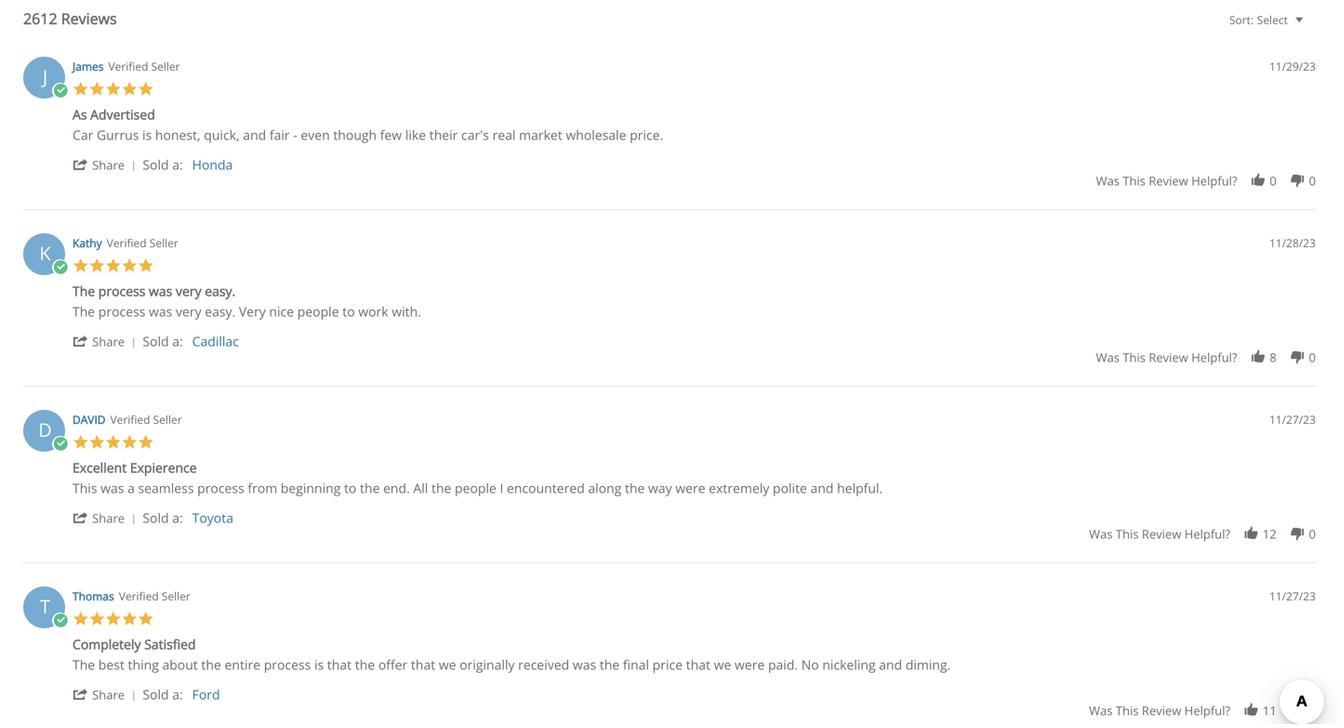 Task type: describe. For each thing, give the bounding box(es) containing it.
sort:
[[1229, 12, 1254, 27]]

seperator image for j
[[128, 161, 139, 172]]

share button for t
[[73, 686, 143, 704]]

this for k
[[1123, 349, 1146, 366]]

helpful? for k
[[1192, 349, 1237, 366]]

vote up review by thomas on 27 nov 2023 image
[[1243, 703, 1259, 719]]

paid.
[[768, 656, 798, 674]]

sold a: honda
[[143, 156, 233, 173]]

share image
[[73, 510, 89, 526]]

j
[[43, 64, 48, 89]]

diming.
[[906, 656, 951, 674]]

was inside completely satisfied the best thing about the entire process is that the offer that we originally received was the final price that we were paid. no nickeling and diming.
[[573, 656, 596, 674]]

a: for t
[[172, 686, 183, 704]]

extremely
[[709, 479, 769, 497]]

the up ford link
[[201, 656, 221, 674]]

sold a: ford
[[143, 686, 220, 704]]

thomas verified seller
[[73, 589, 190, 604]]

the left final
[[600, 656, 620, 674]]

verified for k
[[107, 235, 147, 251]]

entire
[[225, 656, 260, 674]]

final
[[623, 656, 649, 674]]

helpful? for t
[[1185, 703, 1231, 719]]

to inside "the process was very easy. the process was very easy. very nice people to work with."
[[342, 303, 355, 320]]

way
[[648, 479, 672, 497]]

d
[[38, 417, 52, 443]]

a: for d
[[172, 509, 183, 527]]

helpful.
[[837, 479, 883, 497]]

11/27/23 for t
[[1269, 589, 1316, 604]]

received
[[518, 656, 569, 674]]

the process was very easy. the process was very easy. very nice people to work with.
[[73, 282, 421, 320]]

was this review helpful? for k
[[1096, 349, 1237, 366]]

vote down review by kathy on 28 nov 2023 image
[[1289, 349, 1306, 365]]

best
[[98, 656, 125, 674]]

2612 reviews
[[23, 8, 117, 28]]

was this review helpful? for d
[[1089, 526, 1231, 543]]

11/29/23
[[1269, 59, 1316, 74]]

a: for k
[[172, 332, 183, 350]]

completely satisfied heading
[[73, 636, 196, 657]]

was for d
[[1089, 526, 1113, 543]]

car
[[73, 126, 93, 144]]

this for t
[[1116, 703, 1139, 719]]

8
[[1270, 349, 1277, 366]]

reviews
[[61, 8, 117, 28]]

fair
[[270, 126, 290, 144]]

sold for d
[[143, 509, 169, 527]]

seperator image for k
[[128, 338, 139, 349]]

this for d
[[1116, 526, 1139, 543]]

expierence
[[130, 459, 197, 477]]

seller for j
[[151, 59, 180, 74]]

this for j
[[1123, 173, 1146, 189]]

the right all
[[431, 479, 451, 497]]

vote down review by david on 27 nov 2023 image
[[1289, 526, 1306, 542]]

market
[[519, 126, 562, 144]]

a
[[127, 479, 135, 497]]

11
[[1263, 703, 1277, 719]]

excellent
[[73, 459, 127, 477]]

originally
[[460, 656, 515, 674]]

sold a: toyota
[[143, 509, 233, 527]]

seller for d
[[153, 412, 182, 427]]

very
[[239, 303, 266, 320]]

review for d
[[1142, 526, 1181, 543]]

vote down review by thomas on 27 nov 2023 image
[[1289, 703, 1306, 719]]

wholesale
[[566, 126, 626, 144]]

encountered
[[507, 479, 585, 497]]

1 we from the left
[[439, 656, 456, 674]]

verified for d
[[110, 412, 150, 427]]

2 that from the left
[[411, 656, 435, 674]]

satisfied
[[144, 636, 196, 653]]

the process was very easy. heading
[[73, 282, 235, 304]]

is inside as advertised car gurrus is honest, quick, and fair - even though few like their car's real market wholesale price.
[[142, 126, 152, 144]]

offer
[[378, 656, 408, 674]]

thomas
[[73, 589, 114, 604]]

james verified seller
[[73, 59, 180, 74]]

kathy
[[73, 235, 102, 251]]

with.
[[392, 303, 421, 320]]

is inside completely satisfied the best thing about the entire process is that the offer that we originally received was the final price that we were paid. no nickeling and diming.
[[314, 656, 324, 674]]

group for k
[[1096, 349, 1316, 366]]

was for k
[[1096, 349, 1120, 366]]

select
[[1257, 12, 1288, 27]]

quick,
[[204, 126, 240, 144]]

were inside excellent expierence this was a seamless process from beginning to the end. all the people i encountered along the way were extremely polite and helpful.
[[675, 479, 706, 497]]

all
[[413, 479, 428, 497]]

0 for d
[[1309, 526, 1316, 543]]

cadillac
[[192, 332, 239, 350]]

sold a: cadillac
[[143, 332, 239, 350]]

-
[[293, 126, 297, 144]]

the left way on the bottom of page
[[625, 479, 645, 497]]

david
[[73, 412, 106, 427]]

0 right vote up review by james on 29 nov 2023 image
[[1270, 173, 1277, 189]]

share button for d
[[73, 509, 143, 527]]

though
[[333, 126, 377, 144]]

thing
[[128, 656, 159, 674]]

2 easy. from the top
[[205, 303, 235, 320]]

a: for j
[[172, 156, 183, 173]]

seller for k
[[149, 235, 178, 251]]

2612
[[23, 8, 57, 28]]

price.
[[630, 126, 663, 144]]

1 very from the top
[[176, 282, 201, 300]]

share for j
[[92, 157, 125, 173]]

the inside completely satisfied the best thing about the entire process is that the offer that we originally received was the final price that we were paid. no nickeling and diming.
[[73, 656, 95, 674]]

circle checkmark image for k
[[52, 259, 68, 276]]

work
[[358, 303, 388, 320]]

share button for j
[[73, 156, 143, 173]]

completely satisfied the best thing about the entire process is that the offer that we originally received was the final price that we were paid. no nickeling and diming.
[[73, 636, 951, 674]]

i
[[500, 479, 503, 497]]

t
[[40, 594, 50, 619]]

review for j
[[1149, 173, 1188, 189]]

sort: select
[[1229, 12, 1288, 27]]

sold for j
[[143, 156, 169, 173]]

was this review helpful? for j
[[1096, 173, 1237, 189]]



Task type: locate. For each thing, give the bounding box(es) containing it.
2 horizontal spatial and
[[879, 656, 902, 674]]

the
[[360, 479, 380, 497], [431, 479, 451, 497], [625, 479, 645, 497], [201, 656, 221, 674], [355, 656, 375, 674], [600, 656, 620, 674]]

1 vertical spatial the
[[73, 303, 95, 320]]

1 vertical spatial and
[[811, 479, 834, 497]]

2 vertical spatial and
[[879, 656, 902, 674]]

1 easy. from the top
[[205, 282, 235, 300]]

we left originally
[[439, 656, 456, 674]]

is right gurrus
[[142, 126, 152, 144]]

1 vertical spatial easy.
[[205, 303, 235, 320]]

that right the 'price'
[[686, 656, 711, 674]]

1 a: from the top
[[172, 156, 183, 173]]

2 share image from the top
[[73, 333, 89, 350]]

even
[[301, 126, 330, 144]]

share image for k
[[73, 333, 89, 350]]

seller
[[151, 59, 180, 74], [149, 235, 178, 251], [153, 412, 182, 427], [162, 589, 190, 604]]

people left i
[[455, 479, 496, 497]]

seller up the process was very easy. 'heading'
[[149, 235, 178, 251]]

and inside as advertised car gurrus is honest, quick, and fair - even though few like their car's real market wholesale price.
[[243, 126, 266, 144]]

3 share button from the top
[[73, 509, 143, 527]]

about
[[162, 656, 198, 674]]

was
[[1096, 173, 1120, 189], [1096, 349, 1120, 366], [1089, 526, 1113, 543], [1089, 703, 1113, 719]]

gurrus
[[97, 126, 139, 144]]

0 vertical spatial people
[[297, 303, 339, 320]]

toyota link
[[192, 509, 233, 527]]

0 horizontal spatial is
[[142, 126, 152, 144]]

verified right james
[[108, 59, 148, 74]]

0 vertical spatial 11/27/23
[[1269, 412, 1316, 427]]

circle checkmark image for j
[[52, 83, 68, 99]]

share right share image
[[92, 510, 125, 527]]

1 vertical spatial seperator image
[[128, 338, 139, 349]]

seller up advertised
[[151, 59, 180, 74]]

3 seperator image from the top
[[128, 514, 139, 525]]

2 circle checkmark image from the top
[[52, 259, 68, 276]]

2 share from the top
[[92, 333, 125, 350]]

0 vertical spatial and
[[243, 126, 266, 144]]

group
[[1096, 173, 1316, 189], [1096, 349, 1316, 366], [1089, 526, 1316, 543], [1089, 703, 1316, 719]]

and inside completely satisfied the best thing about the entire process is that the offer that we originally received was the final price that we were paid. no nickeling and diming.
[[879, 656, 902, 674]]

process inside excellent expierence this was a seamless process from beginning to the end. all the people i encountered along the way were extremely polite and helpful.
[[197, 479, 244, 497]]

to right beginning
[[344, 479, 357, 497]]

share left seperator icon
[[92, 687, 125, 704]]

easy.
[[205, 282, 235, 300], [205, 303, 235, 320]]

ford
[[192, 686, 220, 704]]

like
[[405, 126, 426, 144]]

1 seperator image from the top
[[128, 161, 139, 172]]

their
[[429, 126, 458, 144]]

sold right seperator icon
[[143, 686, 169, 704]]

as advertised heading
[[73, 106, 155, 127]]

share for d
[[92, 510, 125, 527]]

star image
[[105, 81, 121, 97], [121, 81, 138, 97], [73, 258, 89, 274], [121, 258, 138, 274], [105, 434, 121, 451], [121, 434, 138, 451], [138, 434, 154, 451], [73, 611, 89, 627], [105, 611, 121, 627], [138, 611, 154, 627]]

0 for j
[[1309, 173, 1316, 189]]

circle checkmark image
[[52, 83, 68, 99], [52, 259, 68, 276], [52, 613, 68, 629]]

helpful? left vote up review by kathy on 28 nov 2023 icon
[[1192, 349, 1237, 366]]

1 share button from the top
[[73, 156, 143, 173]]

1 vertical spatial were
[[735, 656, 765, 674]]

group for d
[[1089, 526, 1316, 543]]

seperator image
[[128, 691, 139, 702]]

4 a: from the top
[[172, 686, 183, 704]]

circle checkmark image right t
[[52, 613, 68, 629]]

we right the 'price'
[[714, 656, 731, 674]]

review date 11/27/23 element down vote down review by kathy on 28 nov 2023 image
[[1269, 412, 1316, 428]]

and
[[243, 126, 266, 144], [811, 479, 834, 497], [879, 656, 902, 674]]

2 share button from the top
[[73, 332, 143, 350]]

1 vertical spatial to
[[344, 479, 357, 497]]

0 vertical spatial to
[[342, 303, 355, 320]]

star image
[[73, 81, 89, 97], [89, 81, 105, 97], [138, 81, 154, 97], [89, 258, 105, 274], [105, 258, 121, 274], [138, 258, 154, 274], [73, 434, 89, 451], [89, 434, 105, 451], [89, 611, 105, 627], [121, 611, 138, 627]]

was this review helpful? for t
[[1089, 703, 1231, 719]]

2 we from the left
[[714, 656, 731, 674]]

verified for t
[[119, 589, 159, 604]]

1 horizontal spatial and
[[811, 479, 834, 497]]

we
[[439, 656, 456, 674], [714, 656, 731, 674]]

few
[[380, 126, 402, 144]]

from
[[248, 479, 277, 497]]

0 horizontal spatial and
[[243, 126, 266, 144]]

11/27/23 down the vote down review by david on 27 nov 2023 icon
[[1269, 589, 1316, 604]]

1 share image from the top
[[73, 157, 89, 173]]

polite
[[773, 479, 807, 497]]

verified for j
[[108, 59, 148, 74]]

review left "vote up review by david on 27 nov 2023" image
[[1142, 526, 1181, 543]]

1 the from the top
[[73, 282, 95, 300]]

process
[[98, 282, 145, 300], [98, 303, 145, 320], [197, 479, 244, 497], [264, 656, 311, 674]]

this
[[73, 479, 97, 497]]

was this review helpful? left vote up review by james on 29 nov 2023 image
[[1096, 173, 1237, 189]]

1 that from the left
[[327, 656, 352, 674]]

3 share from the top
[[92, 510, 125, 527]]

that right offer
[[411, 656, 435, 674]]

1 vertical spatial is
[[314, 656, 324, 674]]

0 vertical spatial is
[[142, 126, 152, 144]]

1 review date 11/27/23 element from the top
[[1269, 412, 1316, 428]]

circle checkmark image right k
[[52, 259, 68, 276]]

was this review helpful? left vote up review by thomas on 27 nov 2023 'icon'
[[1089, 703, 1231, 719]]

the
[[73, 282, 95, 300], [73, 303, 95, 320], [73, 656, 95, 674]]

0 horizontal spatial were
[[675, 479, 706, 497]]

were inside completely satisfied the best thing about the entire process is that the offer that we originally received was the final price that we were paid. no nickeling and diming.
[[735, 656, 765, 674]]

share image down car
[[73, 157, 89, 173]]

a: down honest,
[[172, 156, 183, 173]]

helpful? left vote up review by james on 29 nov 2023 image
[[1192, 173, 1237, 189]]

k
[[39, 240, 51, 266]]

and right polite
[[811, 479, 834, 497]]

share
[[92, 157, 125, 173], [92, 333, 125, 350], [92, 510, 125, 527], [92, 687, 125, 704]]

honda link
[[192, 156, 233, 173]]

share button down gurrus
[[73, 156, 143, 173]]

price
[[653, 656, 683, 674]]

0 right the vote down review by david on 27 nov 2023 icon
[[1309, 526, 1316, 543]]

a: left cadillac
[[172, 332, 183, 350]]

review date 11/27/23 element
[[1269, 412, 1316, 428], [1269, 589, 1316, 605]]

beginning
[[281, 479, 341, 497]]

vote down review by james on 29 nov 2023 image
[[1289, 173, 1306, 189]]

2 11/27/23 from the top
[[1269, 589, 1316, 604]]

ford link
[[192, 686, 220, 704]]

david verified seller
[[73, 412, 182, 427]]

2 the from the top
[[73, 303, 95, 320]]

sold down the process was very easy. 'heading'
[[143, 332, 169, 350]]

a:
[[172, 156, 183, 173], [172, 332, 183, 350], [172, 509, 183, 527], [172, 686, 183, 704]]

review date 11/27/23 element for d
[[1269, 412, 1316, 428]]

1 horizontal spatial were
[[735, 656, 765, 674]]

is
[[142, 126, 152, 144], [314, 656, 324, 674]]

was inside excellent expierence this was a seamless process from beginning to the end. all the people i encountered along the way were extremely polite and helpful.
[[101, 479, 124, 497]]

and inside excellent expierence this was a seamless process from beginning to the end. all the people i encountered along the way were extremely polite and helpful.
[[811, 479, 834, 497]]

review left vote up review by james on 29 nov 2023 image
[[1149, 173, 1188, 189]]

share down the process was very easy. 'heading'
[[92, 333, 125, 350]]

review for k
[[1149, 349, 1188, 366]]

1 horizontal spatial is
[[314, 656, 324, 674]]

1 sold from the top
[[143, 156, 169, 173]]

share down gurrus
[[92, 157, 125, 173]]

was this review helpful?
[[1096, 173, 1237, 189], [1096, 349, 1237, 366], [1089, 526, 1231, 543], [1089, 703, 1231, 719]]

seperator image down a
[[128, 514, 139, 525]]

1 vertical spatial very
[[176, 303, 201, 320]]

along
[[588, 479, 622, 497]]

3 the from the top
[[73, 656, 95, 674]]

review date 11/27/23 element down the vote down review by david on 27 nov 2023 icon
[[1269, 589, 1316, 605]]

3 circle checkmark image from the top
[[52, 613, 68, 629]]

very
[[176, 282, 201, 300], [176, 303, 201, 320]]

0 for k
[[1309, 349, 1316, 366]]

11/27/23 down vote down review by kathy on 28 nov 2023 image
[[1269, 412, 1316, 427]]

0 for t
[[1309, 703, 1316, 719]]

were right way on the bottom of page
[[675, 479, 706, 497]]

0 vertical spatial seperator image
[[128, 161, 139, 172]]

share for t
[[92, 687, 125, 704]]

process inside completely satisfied the best thing about the entire process is that the offer that we originally received was the final price that we were paid. no nickeling and diming.
[[264, 656, 311, 674]]

1 horizontal spatial that
[[411, 656, 435, 674]]

share button for k
[[73, 332, 143, 350]]

james
[[73, 59, 104, 74]]

review date 11/27/23 element for t
[[1269, 589, 1316, 605]]

helpful?
[[1192, 173, 1237, 189], [1192, 349, 1237, 366], [1185, 526, 1231, 543], [1185, 703, 1231, 719]]

share image
[[73, 157, 89, 173], [73, 333, 89, 350], [73, 687, 89, 703]]

were left paid. at bottom
[[735, 656, 765, 674]]

the left offer
[[355, 656, 375, 674]]

1 vertical spatial people
[[455, 479, 496, 497]]

none field containing sort:
[[1221, 11, 1316, 44]]

2 vertical spatial the
[[73, 656, 95, 674]]

nickeling
[[822, 656, 876, 674]]

1 vertical spatial 11/27/23
[[1269, 589, 1316, 604]]

0 horizontal spatial people
[[297, 303, 339, 320]]

was this review helpful? left "vote up review by david on 27 nov 2023" image
[[1089, 526, 1231, 543]]

0 right vote down review by james on 29 nov 2023 icon
[[1309, 173, 1316, 189]]

helpful? for j
[[1192, 173, 1237, 189]]

the left end.
[[360, 479, 380, 497]]

3 sold from the top
[[143, 509, 169, 527]]

1 horizontal spatial we
[[714, 656, 731, 674]]

cadillac link
[[192, 332, 239, 350]]

2 sold from the top
[[143, 332, 169, 350]]

0 vertical spatial very
[[176, 282, 201, 300]]

toyota
[[192, 509, 233, 527]]

car's
[[461, 126, 489, 144]]

0 right vote down review by kathy on 28 nov 2023 image
[[1309, 349, 1316, 366]]

review date 11/29/23 element
[[1269, 59, 1316, 74]]

as advertised car gurrus is honest, quick, and fair - even though few like their car's real market wholesale price.
[[73, 106, 663, 144]]

advertised
[[90, 106, 155, 123]]

people inside "the process was very easy. the process was very easy. very nice people to work with."
[[297, 303, 339, 320]]

0
[[1270, 173, 1277, 189], [1309, 173, 1316, 189], [1309, 349, 1316, 366], [1309, 526, 1316, 543], [1309, 703, 1316, 719]]

honda
[[192, 156, 233, 173]]

were
[[675, 479, 706, 497], [735, 656, 765, 674]]

share image for j
[[73, 157, 89, 173]]

1 vertical spatial circle checkmark image
[[52, 259, 68, 276]]

nice
[[269, 303, 294, 320]]

people right nice
[[297, 303, 339, 320]]

was for j
[[1096, 173, 1120, 189]]

11/27/23 for d
[[1269, 412, 1316, 427]]

circle checkmark image right "j" at the top left
[[52, 83, 68, 99]]

2 vertical spatial seperator image
[[128, 514, 139, 525]]

share button down the process was very easy. 'heading'
[[73, 332, 143, 350]]

was
[[149, 282, 172, 300], [149, 303, 172, 320], [101, 479, 124, 497], [573, 656, 596, 674]]

review for t
[[1142, 703, 1181, 719]]

a: left ford link
[[172, 686, 183, 704]]

and left fair on the left top
[[243, 126, 266, 144]]

share button
[[73, 156, 143, 173], [73, 332, 143, 350], [73, 509, 143, 527], [73, 686, 143, 704]]

honest,
[[155, 126, 201, 144]]

2 very from the top
[[176, 303, 201, 320]]

end.
[[383, 479, 410, 497]]

0 horizontal spatial that
[[327, 656, 352, 674]]

circle checkmark image for t
[[52, 613, 68, 629]]

share image for t
[[73, 687, 89, 703]]

1 share from the top
[[92, 157, 125, 173]]

0 vertical spatial circle checkmark image
[[52, 83, 68, 99]]

2 a: from the top
[[172, 332, 183, 350]]

real
[[493, 126, 516, 144]]

vote up review by james on 29 nov 2023 image
[[1250, 173, 1266, 189]]

0 horizontal spatial we
[[439, 656, 456, 674]]

people
[[297, 303, 339, 320], [455, 479, 496, 497]]

2 horizontal spatial that
[[686, 656, 711, 674]]

seperator image down gurrus
[[128, 161, 139, 172]]

completely
[[73, 636, 141, 653]]

to
[[342, 303, 355, 320], [344, 479, 357, 497]]

people inside excellent expierence this was a seamless process from beginning to the end. all the people i encountered along the way were extremely polite and helpful.
[[455, 479, 496, 497]]

verified right david
[[110, 412, 150, 427]]

seperator image for d
[[128, 514, 139, 525]]

3 a: from the top
[[172, 509, 183, 527]]

None field
[[1221, 11, 1316, 44]]

2 vertical spatial share image
[[73, 687, 89, 703]]

seperator image down the process was very easy. 'heading'
[[128, 338, 139, 349]]

3 share image from the top
[[73, 687, 89, 703]]

11/28/23
[[1269, 235, 1316, 251]]

1 circle checkmark image from the top
[[52, 83, 68, 99]]

1 vertical spatial review date 11/27/23 element
[[1269, 589, 1316, 605]]

kathy verified seller
[[73, 235, 178, 251]]

helpful? for d
[[1185, 526, 1231, 543]]

4 sold from the top
[[143, 686, 169, 704]]

that
[[327, 656, 352, 674], [411, 656, 435, 674], [686, 656, 711, 674]]

group for t
[[1089, 703, 1316, 719]]

12
[[1263, 526, 1277, 543]]

to inside excellent expierence this was a seamless process from beginning to the end. all the people i encountered along the way were extremely polite and helpful.
[[344, 479, 357, 497]]

verified right thomas
[[119, 589, 159, 604]]

2 vertical spatial circle checkmark image
[[52, 613, 68, 629]]

was for t
[[1089, 703, 1113, 719]]

3 that from the left
[[686, 656, 711, 674]]

review date 11/28/23 element
[[1269, 235, 1316, 251]]

0 vertical spatial the
[[73, 282, 95, 300]]

excellent expierence this was a seamless process from beginning to the end. all the people i encountered along the way were extremely polite and helpful.
[[73, 459, 883, 497]]

seperator image
[[128, 161, 139, 172], [128, 338, 139, 349], [128, 514, 139, 525]]

1 horizontal spatial people
[[455, 479, 496, 497]]

helpful? left "vote up review by david on 27 nov 2023" image
[[1185, 526, 1231, 543]]

sold down honest,
[[143, 156, 169, 173]]

share for k
[[92, 333, 125, 350]]

review left vote up review by thomas on 27 nov 2023 'icon'
[[1142, 703, 1181, 719]]

verified right kathy
[[107, 235, 147, 251]]

this
[[1123, 173, 1146, 189], [1123, 349, 1146, 366], [1116, 526, 1139, 543], [1116, 703, 1139, 719]]

share image up david
[[73, 333, 89, 350]]

0 vertical spatial review date 11/27/23 element
[[1269, 412, 1316, 428]]

as
[[73, 106, 87, 123]]

0 right vote down review by thomas on 27 nov 2023 icon at the bottom right
[[1309, 703, 1316, 719]]

sold down seamless
[[143, 509, 169, 527]]

excellent expierence heading
[[73, 459, 197, 480]]

seamless
[[138, 479, 194, 497]]

1 11/27/23 from the top
[[1269, 412, 1316, 427]]

sold for k
[[143, 332, 169, 350]]

2 review date 11/27/23 element from the top
[[1269, 589, 1316, 605]]

1 vertical spatial share image
[[73, 333, 89, 350]]

0 vertical spatial easy.
[[205, 282, 235, 300]]

share button down best
[[73, 686, 143, 704]]

4 share button from the top
[[73, 686, 143, 704]]

vote up review by david on 27 nov 2023 image
[[1243, 526, 1259, 542]]

was this review helpful? left vote up review by kathy on 28 nov 2023 icon
[[1096, 349, 1237, 366]]

and left the 'diming.'
[[879, 656, 902, 674]]

0 vertical spatial were
[[675, 479, 706, 497]]

circle checkmark image
[[52, 436, 68, 452]]

review left vote up review by kathy on 28 nov 2023 icon
[[1149, 349, 1188, 366]]

4 share from the top
[[92, 687, 125, 704]]

seller for t
[[162, 589, 190, 604]]

seller up satisfied on the bottom of the page
[[162, 589, 190, 604]]

a: down seamless
[[172, 509, 183, 527]]

11/27/23
[[1269, 412, 1316, 427], [1269, 589, 1316, 604]]

share button down the "this"
[[73, 509, 143, 527]]

sold for t
[[143, 686, 169, 704]]

group for j
[[1096, 173, 1316, 189]]

helpful? left vote up review by thomas on 27 nov 2023 'icon'
[[1185, 703, 1231, 719]]

share image left seperator icon
[[73, 687, 89, 703]]

seller up expierence in the bottom of the page
[[153, 412, 182, 427]]

vote up review by kathy on 28 nov 2023 image
[[1250, 349, 1266, 365]]

is left offer
[[314, 656, 324, 674]]

2 seperator image from the top
[[128, 338, 139, 349]]

no
[[801, 656, 819, 674]]

0 vertical spatial share image
[[73, 157, 89, 173]]

that left offer
[[327, 656, 352, 674]]

to left work
[[342, 303, 355, 320]]



Task type: vqa. For each thing, say whether or not it's contained in the screenshot.


